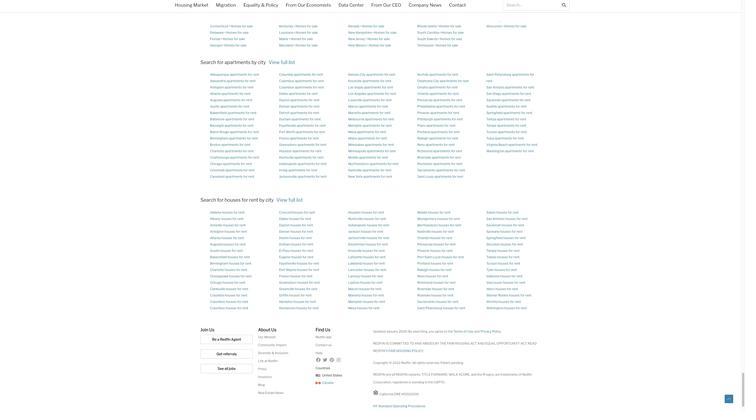 Task type: vqa. For each thing, say whether or not it's contained in the screenshot.
Find's Us
yes



Task type: locate. For each thing, give the bounding box(es) containing it.
new up new mexico 'link'
[[348, 37, 355, 41]]

marietta inside houston houses for rent huntsville houses for rent indianapolis houses for rent jackson houses for rent jacksonville houses for rent kissimmee houses for rent knoxville houses for rent lafayette houses for rent lakeland houses for rent lancaster houses for rent lansing houses for rent lawton houses for rent macon houses for rent marietta houses for rent memphis houses for rent mesa houses for rent
[[348, 293, 361, 297]]

jacksonville down irving
[[279, 175, 297, 179]]

bakersfield inside abilene houses for rent albany houses for rent amarillo houses for rent arlington houses for rent atlanta houses for rent augusta houses for rent austin houses for rent bakersfield houses for rent birmingham houses for rent charlotte houses for rent chesapeake houses for rent chicago houses for rent clarksville houses for rent columbia houses for rent columbus houses for rent columbus houses for rent
[[210, 255, 227, 259]]

from our economists
[[286, 2, 331, 8]]

search up albuquerque
[[201, 59, 216, 65]]

1 vertical spatial search
[[201, 197, 216, 203]]

homes for sale link for washington
[[507, 11, 529, 15]]

denver inside columbia apartments for rent columbus apartments for rent columbus apartments for rent dallas apartments for rent dayton apartments for rent denver apartments for rent detroit apartments for rent durham apartments for rent fayetteville apartments for rent fort worth apartments for rent fresno apartments for rent greensboro apartments for rent houston apartments for rent huntsville apartments for rent indianapolis apartments for rent irving apartments for rent jacksonville apartments for rent
[[279, 105, 290, 109]]

1 tucson from the top
[[487, 130, 497, 134]]

1 vertical spatial reno
[[417, 274, 425, 278]]

2 charlotte from the top
[[210, 268, 224, 272]]

2 springfield from the top
[[487, 236, 503, 240]]

chicago inside albuquerque apartments for rent alexandria apartments for rent arlington apartments for rent atlanta apartments for rent augusta apartments for rent austin apartments for rent bakersfield apartments for rent baltimore apartments for rent barnegat apartments for rent baton rouge apartments for rent birmingham apartments for rent boston apartments for rent charlotte apartments for rent chattanooga apartments for rent chicago apartments for rent cincinnati apartments for rent cleveland apartments for rent
[[210, 162, 222, 166]]

©
[[389, 361, 392, 365]]

0 horizontal spatial &
[[261, 2, 265, 8]]

variants,
[[408, 373, 421, 377]]

0 horizontal spatial indianapolis
[[279, 162, 297, 166]]

0 vertical spatial of
[[464, 330, 467, 334]]

jacksonville inside houston houses for rent huntsville houses for rent indianapolis houses for rent jackson houses for rent jacksonville houses for rent kissimmee houses for rent knoxville houses for rent lafayette houses for rent lakeland houses for rent lancaster houses for rent lansing houses for rent lawton houses for rent macon houses for rent marietta houses for rent memphis houses for rent mesa houses for rent
[[348, 236, 366, 240]]

washington inside homes for sale washington • homes for sale west virginia wisconsin • homes for sale
[[487, 11, 504, 15]]

0 vertical spatial reno
[[417, 143, 425, 147]]

2 columbus houses for rent link from the top
[[210, 306, 248, 310]]

redfin inside redfin is committed to and abides by the fair housing act and equal opportunity act. read redfin's
[[373, 341, 385, 345]]

1 austin from the top
[[210, 105, 220, 109]]

1 vertical spatial tucson
[[487, 262, 497, 266]]

lakeland houses for rent link
[[348, 262, 385, 266]]

0 vertical spatial dallas
[[279, 92, 288, 96]]

bakersfield up baltimore
[[210, 111, 227, 115]]

richmond
[[417, 149, 433, 153], [417, 281, 433, 285]]

reserved.
[[426, 361, 440, 365]]

1 south from the top
[[417, 30, 426, 34]]

2 dallas from the top
[[279, 217, 288, 221]]

1 vertical spatial indianapolis
[[348, 223, 366, 227]]

3 san from the top
[[487, 217, 492, 221]]

our mission
[[258, 335, 276, 339]]

connecticut link
[[210, 24, 228, 28]]

1 orlando from the top
[[417, 92, 429, 96]]

2 raleigh from the top
[[417, 268, 429, 272]]

knoxville inside kansas city apartments for rent knoxville apartments for rent las vegas apartments for rent los angeles apartments for rent louisville apartments for rent macon apartments for rent marietta apartments for rent melbourne apartments for rent memphis apartments for rent mesa apartments for rent miami apartments for rent milwaukee apartments for rent minneapolis apartments for rent mobile apartments for rent murfreesboro apartments for rent nashville apartments for rent new york apartments for rent
[[348, 79, 362, 83]]

homes for sale link down indiana • homes for sale iowa • homes for sale
[[296, 24, 318, 28]]

1 vertical spatial richmond
[[417, 281, 433, 285]]

iowa link
[[279, 11, 286, 15]]

0 vertical spatial news
[[430, 2, 442, 8]]

fresno houses for rent link
[[279, 274, 313, 278]]

mobile up montgomery
[[417, 211, 428, 215]]

1 vertical spatial arlington
[[210, 230, 224, 234]]

nashville inside the mobile houses for rent montgomery houses for rent murfreesboro houses for rent nashville houses for rent orlando houses for rent pensacola houses for rent phoenix houses for rent port saint lucie houses for rent portland houses for rent raleigh houses for rent reno houses for rent richmond houses for rent riverside houses for rent roanoke houses for rent sacramento houses for rent saint petersburg houses for rent
[[417, 230, 431, 234]]

homes for sale link for oregon
[[431, 11, 453, 15]]

2 portland from the top
[[417, 262, 430, 266]]

0 vertical spatial columbus apartments for rent link
[[279, 79, 324, 83]]

0 vertical spatial fresno
[[279, 136, 289, 140]]

1 fayetteville from the top
[[279, 124, 296, 128]]

us for about
[[271, 327, 277, 333]]

0 vertical spatial portland
[[417, 130, 430, 134]]

• inside "mississippi homes for sale missouri • homes for sale"
[[362, 11, 363, 15]]

california inside "arkansas • homes for sale california • homes for sale"
[[210, 11, 224, 15]]

0 horizontal spatial our
[[258, 335, 264, 339]]

housing down the committed
[[396, 349, 411, 353]]

greensboro inside columbia apartments for rent columbus apartments for rent columbus apartments for rent dallas apartments for rent dayton apartments for rent denver apartments for rent detroit apartments for rent durham apartments for rent fayetteville apartments for rent fort worth apartments for rent fresno apartments for rent greensboro apartments for rent houston apartments for rent huntsville apartments for rent indianapolis apartments for rent irving apartments for rent jacksonville apartments for rent
[[279, 143, 297, 147]]

portland inside the norfolk apartments for rent oklahoma city apartments for rent omaha apartments for rent orlando apartments for rent pensacola apartments for rent philadelphia apartments for rent phoenix apartments for rent pittsburgh apartments for rent plano apartments for rent portland apartments for rent raleigh apartments for rent reno apartments for rent richmond apartments for rent riverside apartments for rent rochester apartments for rent sacramento apartments for rent saint louis apartments for rent
[[417, 130, 430, 134]]

. down abides
[[423, 349, 424, 353]]

1 from from the left
[[286, 2, 297, 8]]

raleigh
[[417, 136, 429, 140], [417, 268, 429, 272]]

redfin inside redfin and all redfin variants, title forward, walk score, and the r logos, are trademarks of redfin corporation, registered or pending in the uspto.
[[522, 373, 532, 377]]

1 vertical spatial dayton
[[279, 223, 290, 227]]

0 horizontal spatial policy
[[266, 2, 278, 8]]

greensboro
[[279, 143, 297, 147], [279, 281, 297, 285]]

1 washington from the top
[[487, 11, 504, 15]]

0 vertical spatial riverside
[[417, 156, 431, 160]]

1 atlanta from the top
[[210, 92, 221, 96]]

1 springfield from the top
[[487, 111, 503, 115]]

0 vertical spatial search
[[201, 59, 216, 65]]

homes for sale link for arkansas
[[226, 5, 249, 9]]

mesa inside houston houses for rent huntsville houses for rent indianapolis houses for rent jackson houses for rent jacksonville houses for rent kissimmee houses for rent knoxville houses for rent lafayette houses for rent lakeland houses for rent lancaster houses for rent lansing houses for rent lawton houses for rent macon houses for rent marietta houses for rent memphis houses for rent mesa houses for rent
[[348, 306, 356, 310]]

1 horizontal spatial columbia
[[279, 73, 293, 77]]

2 richmond from the top
[[417, 281, 433, 285]]

1 vertical spatial raleigh
[[417, 268, 429, 272]]

1 vertical spatial fresno
[[279, 274, 289, 278]]

1 horizontal spatial from
[[371, 2, 382, 8]]

pensacola inside the mobile houses for rent montgomery houses for rent murfreesboro houses for rent nashville houses for rent orlando houses for rent pensacola houses for rent phoenix houses for rent port saint lucie houses for rent portland houses for rent raleigh houses for rent reno houses for rent richmond houses for rent riverside houses for rent roanoke houses for rent sacramento houses for rent saint petersburg houses for rent
[[417, 242, 433, 246]]

tyler houses for rent link
[[487, 268, 517, 272]]

macon inside kansas city apartments for rent knoxville apartments for rent las vegas apartments for rent los angeles apartments for rent louisville apartments for rent macon apartments for rent marietta apartments for rent melbourne apartments for rent memphis apartments for rent mesa apartments for rent miami apartments for rent milwaukee apartments for rent minneapolis apartments for rent mobile apartments for rent murfreesboro apartments for rent nashville apartments for rent new york apartments for rent
[[348, 105, 358, 109]]

data center link
[[335, 0, 368, 11]]

1 vertical spatial jacksonville
[[348, 236, 366, 240]]

1 vertical spatial dallas
[[279, 217, 288, 221]]

1 denver from the top
[[279, 105, 290, 109]]

1 sacramento from the top
[[417, 168, 436, 172]]

1 vertical spatial austin
[[210, 249, 220, 253]]

twitter image
[[323, 358, 327, 362]]

oklahoma inside the norfolk apartments for rent oklahoma city apartments for rent omaha apartments for rent orlando apartments for rent pensacola apartments for rent philadelphia apartments for rent phoenix apartments for rent pittsburgh apartments for rent plano apartments for rent portland apartments for rent raleigh apartments for rent reno apartments for rent richmond apartments for rent riverside apartments for rent rochester apartments for rent sacramento apartments for rent saint louis apartments for rent
[[417, 79, 433, 83]]

0 horizontal spatial contact
[[316, 343, 328, 347]]

connecticut • homes for sale delaware • homes for sale florida • homes for sale georgia • homes for sale
[[210, 24, 253, 47]]

1 vertical spatial charlotte
[[210, 268, 224, 272]]

2 riverside from the top
[[417, 287, 431, 291]]

read
[[528, 341, 537, 345]]

2 arlington from the top
[[210, 230, 224, 234]]

2 denver from the top
[[279, 230, 290, 234]]

2 from from the left
[[371, 2, 382, 8]]

new down nevada link
[[348, 30, 355, 34]]

california down arkansas link
[[210, 11, 224, 15]]

reno apartments for rent link
[[417, 143, 455, 147]]

homes for sale link right mexico
[[369, 43, 391, 47]]

houston inside houston houses for rent huntsville houses for rent indianapolis houses for rent jackson houses for rent jacksonville houses for rent kissimmee houses for rent knoxville houses for rent lafayette houses for rent lakeland houses for rent lancaster houses for rent lansing houses for rent lawton houses for rent macon houses for rent marietta houses for rent memphis houses for rent mesa houses for rent
[[348, 211, 361, 215]]

1 horizontal spatial full
[[289, 197, 295, 203]]

birmingham up "charlotte houses for rent" link
[[210, 262, 228, 266]]

contact for contact us
[[316, 343, 328, 347]]

saint
[[487, 73, 494, 77], [417, 175, 425, 179], [425, 255, 432, 259], [417, 306, 425, 310]]

1 horizontal spatial city
[[433, 79, 439, 83]]

city right the kansas in the left of the page
[[360, 73, 366, 77]]

homes for sale link down from our ceo link
[[363, 11, 386, 15]]

privacy
[[481, 330, 492, 334]]

our for economists
[[298, 2, 306, 8]]

contact for contact
[[449, 2, 466, 8]]

2 antonio from the top
[[493, 217, 505, 221]]

huntsville down the houston houses for rent link
[[348, 217, 363, 221]]

2 chicago from the top
[[210, 281, 222, 285]]

1 dayton from the top
[[279, 98, 290, 102]]

view full list link down maryland at left top
[[269, 59, 295, 65]]

1 reno from the top
[[417, 143, 425, 147]]

0 horizontal spatial fair
[[389, 349, 396, 353]]

2 atlanta from the top
[[210, 236, 221, 240]]

jobs
[[229, 367, 236, 371]]

score,
[[459, 373, 470, 377]]

homes for sale link for maryland
[[295, 43, 318, 47]]

riverside up roanoke
[[417, 287, 431, 291]]

mobile inside kansas city apartments for rent knoxville apartments for rent las vegas apartments for rent los angeles apartments for rent louisville apartments for rent macon apartments for rent marietta apartments for rent melbourne apartments for rent memphis apartments for rent mesa apartments for rent miami apartments for rent milwaukee apartments for rent minneapolis apartments for rent mobile apartments for rent murfreesboro apartments for rent nashville apartments for rent new york apartments for rent
[[348, 156, 358, 160]]

0 vertical spatial antonio
[[493, 85, 505, 89]]

homes for sale link for tennessee
[[436, 43, 458, 47]]

norfolk apartments for rent oklahoma city apartments for rent omaha apartments for rent orlando apartments for rent pensacola apartments for rent philadelphia apartments for rent phoenix apartments for rent pittsburgh apartments for rent plano apartments for rent portland apartments for rent raleigh apartments for rent reno apartments for rent richmond apartments for rent riverside apartments for rent rochester apartments for rent sacramento apartments for rent saint louis apartments for rent
[[417, 73, 469, 179]]

0 vertical spatial savannah
[[487, 98, 501, 102]]

homes for sale link right the island
[[439, 24, 461, 28]]

fresno
[[279, 136, 289, 140], [279, 274, 289, 278]]

homes down hampshire
[[368, 37, 378, 41]]

2 augusta from the top
[[210, 242, 223, 246]]

1 horizontal spatial jacksonville
[[348, 236, 366, 240]]

fayetteville inside concord houses for rent dallas houses for rent dayton houses for rent denver houses for rent destin houses for rent dothan houses for rent el paso houses for rent eugene houses for rent fayetteville houses for rent fort wayne houses for rent fresno houses for rent greensboro houses for rent greenville houses for rent griffin houses for rent hampton houses for rent henderson houses for rent
[[279, 262, 296, 266]]

denver up detroit
[[279, 105, 290, 109]]

canadian flag image
[[316, 382, 321, 384]]

0 vertical spatial augusta
[[210, 98, 223, 102]]

fort left worth
[[279, 130, 285, 134]]

1 mesa from the top
[[348, 130, 356, 134]]

referrals
[[223, 352, 237, 356]]

0 vertical spatial chicago
[[210, 162, 222, 166]]

walk
[[449, 373, 458, 377]]

fayetteville
[[279, 124, 296, 128], [279, 262, 296, 266]]

2 fayetteville from the top
[[279, 262, 296, 266]]

chicago inside abilene houses for rent albany houses for rent amarillo houses for rent arlington houses for rent atlanta houses for rent augusta houses for rent austin houses for rent bakersfield houses for rent birmingham houses for rent charlotte houses for rent chesapeake houses for rent chicago houses for rent clarksville houses for rent columbia houses for rent columbus houses for rent columbus houses for rent
[[210, 281, 222, 285]]

0 vertical spatial greensboro
[[279, 143, 297, 147]]

indianapolis inside columbia apartments for rent columbus apartments for rent columbus apartments for rent dallas apartments for rent dayton apartments for rent denver apartments for rent detroit apartments for rent durham apartments for rent fayetteville apartments for rent fort worth apartments for rent fresno apartments for rent greensboro apartments for rent houston apartments for rent huntsville apartments for rent indianapolis apartments for rent irving apartments for rent jacksonville apartments for rent
[[279, 162, 297, 166]]

2 horizontal spatial us
[[325, 327, 330, 333]]

petersburg inside the mobile houses for rent montgomery houses for rent murfreesboro houses for rent nashville houses for rent orlando houses for rent pensacola houses for rent phoenix houses for rent port saint lucie houses for rent portland houses for rent raleigh houses for rent reno houses for rent richmond houses for rent riverside houses for rent roanoke houses for rent sacramento houses for rent saint petersburg houses for rent
[[426, 306, 442, 310]]

us
[[328, 343, 332, 347]]

memphis inside houston houses for rent huntsville houses for rent indianapolis houses for rent jackson houses for rent jacksonville houses for rent kissimmee houses for rent knoxville houses for rent lafayette houses for rent lakeland houses for rent lancaster houses for rent lansing houses for rent lawton houses for rent macon houses for rent marietta houses for rent memphis houses for rent mesa houses for rent
[[348, 300, 362, 304]]

1 vertical spatial all
[[392, 373, 395, 377]]

tennessee
[[417, 43, 434, 47]]

. up opportunity at the bottom right
[[501, 330, 502, 334]]

oklahoma inside oklahoma • homes for sale oregon • homes for sale pennsylvania rhode island • homes for sale south carolina • homes for sale south dakota • homes for sale tennessee • homes for sale
[[417, 5, 433, 9]]

housing inside redfin is committed to and abides by the fair housing act and equal opportunity act. read redfin's
[[455, 341, 470, 345]]

augusta inside abilene houses for rent albany houses for rent amarillo houses for rent arlington houses for rent atlanta houses for rent augusta houses for rent austin houses for rent bakersfield houses for rent birmingham houses for rent charlotte houses for rent chesapeake houses for rent chicago houses for rent clarksville houses for rent columbia houses for rent columbus houses for rent columbus houses for rent
[[210, 242, 223, 246]]

1 phoenix from the top
[[417, 111, 430, 115]]

• right connecticut
[[229, 24, 230, 28]]

saint inside the norfolk apartments for rent oklahoma city apartments for rent omaha apartments for rent orlando apartments for rent pensacola apartments for rent philadelphia apartments for rent phoenix apartments for rent pittsburgh apartments for rent plano apartments for rent portland apartments for rent raleigh apartments for rent reno apartments for rent richmond apartments for rent riverside apartments for rent rochester apartments for rent sacramento apartments for rent saint louis apartments for rent
[[417, 175, 425, 179]]

new york apartments for rent link
[[348, 175, 392, 179]]

2 fort from the top
[[279, 268, 285, 272]]

search up abilene
[[201, 197, 216, 203]]

1 fresno from the top
[[279, 136, 289, 140]]

from for from our ceo
[[371, 2, 382, 8]]

redfin down find
[[316, 335, 325, 339]]

view full list link for view
[[276, 197, 303, 203]]

destin
[[279, 236, 289, 240]]

homes for sale link right dakota
[[440, 37, 462, 41]]

homes for sale link for indiana
[[292, 5, 315, 9]]

1 horizontal spatial murfreesboro
[[417, 223, 438, 227]]

0 vertical spatial california
[[210, 11, 224, 15]]

2 tucson from the top
[[487, 262, 497, 266]]

1 birmingham from the top
[[210, 136, 228, 140]]

denver apartments for rent link
[[279, 105, 320, 109]]

port
[[417, 255, 424, 259]]

1 chicago from the top
[[210, 162, 222, 166]]

1 augusta from the top
[[210, 98, 223, 102]]

knoxville
[[348, 79, 362, 83], [348, 249, 362, 253]]

charlotte down boston
[[210, 149, 224, 153]]

denver inside concord houses for rent dallas houses for rent dayton houses for rent denver houses for rent destin houses for rent dothan houses for rent el paso houses for rent eugene houses for rent fayetteville houses for rent fort wayne houses for rent fresno houses for rent greensboro houses for rent greenville houses for rent griffin houses for rent hampton houses for rent henderson houses for rent
[[279, 230, 290, 234]]

2 knoxville from the top
[[348, 249, 362, 253]]

0 horizontal spatial housing
[[396, 349, 411, 353]]

murfreesboro down montgomery
[[417, 223, 438, 227]]

virginia inside saint petersburg apartments for rent san antonio apartments for rent san diego apartments for rent savannah apartments for rent seattle apartments for rent springfield apartments for rent tampa apartments for rent tempe apartments for rent tucson apartments for rent tulsa apartments for rent virginia beach apartments for rent washington apartments for rent
[[487, 143, 498, 147]]

new
[[348, 30, 355, 34], [348, 37, 355, 41], [348, 43, 355, 47], [348, 175, 355, 179]]

griffin
[[279, 293, 289, 297]]

2 washington from the top
[[487, 149, 504, 153]]

policy right privacy
[[492, 330, 501, 334]]

2 memphis from the top
[[348, 300, 362, 304]]

2 oklahoma from the top
[[417, 79, 433, 83]]

mesa inside kansas city apartments for rent knoxville apartments for rent las vegas apartments for rent los angeles apartments for rent louisville apartments for rent macon apartments for rent marietta apartments for rent melbourne apartments for rent memphis apartments for rent mesa apartments for rent miami apartments for rent milwaukee apartments for rent minneapolis apartments for rent mobile apartments for rent murfreesboro apartments for rent nashville apartments for rent new york apartments for rent
[[348, 130, 356, 134]]

south
[[417, 30, 426, 34], [417, 37, 426, 41]]

pensacola inside the norfolk apartments for rent oklahoma city apartments for rent omaha apartments for rent orlando apartments for rent pensacola apartments for rent philadelphia apartments for rent phoenix apartments for rent pittsburgh apartments for rent plano apartments for rent portland apartments for rent raleigh apartments for rent reno apartments for rent richmond apartments for rent riverside apartments for rent rochester apartments for rent sacramento apartments for rent saint louis apartments for rent
[[417, 98, 433, 102]]

1 portland from the top
[[417, 130, 430, 134]]

homes for sale link for oklahoma
[[435, 5, 457, 9]]

memphis down melbourne
[[348, 124, 362, 128]]

1 dallas from the top
[[279, 92, 288, 96]]

homes for sale link down from our economists link
[[289, 11, 311, 15]]

• right oklahoma link
[[433, 5, 434, 9]]

tucson down toledo at right bottom
[[487, 262, 497, 266]]

1 horizontal spatial of
[[519, 373, 522, 377]]

albuquerque apartments for rent alexandria apartments for rent arlington apartments for rent atlanta apartments for rent augusta apartments for rent austin apartments for rent bakersfield apartments for rent baltimore apartments for rent barnegat apartments for rent baton rouge apartments for rent birmingham apartments for rent boston apartments for rent charlotte apartments for rent chattanooga apartments for rent chicago apartments for rent cincinnati apartments for rent cleveland apartments for rent
[[210, 73, 259, 179]]

tucson down "tempe"
[[487, 130, 497, 134]]

south up tennessee link
[[417, 37, 426, 41]]

1 vertical spatial phoenix
[[417, 249, 430, 253]]

1 vertical spatial columbia
[[210, 293, 224, 297]]

hampton houses for rent link
[[279, 300, 316, 304]]

0 horizontal spatial california
[[210, 11, 224, 15]]

homes for sale link for louisiana
[[296, 30, 318, 34]]

columbus down columbia apartments for rent link
[[279, 79, 294, 83]]

0 vertical spatial austin
[[210, 105, 220, 109]]

macon down lawton
[[348, 287, 358, 291]]

huntsville inside columbia apartments for rent columbus apartments for rent columbus apartments for rent dallas apartments for rent dayton apartments for rent denver apartments for rent detroit apartments for rent durham apartments for rent fayetteville apartments for rent fort worth apartments for rent fresno apartments for rent greensboro apartments for rent houston apartments for rent huntsville apartments for rent indianapolis apartments for rent irving apartments for rent jacksonville apartments for rent
[[279, 156, 294, 160]]

2 horizontal spatial our
[[383, 2, 391, 8]]

1 antonio from the top
[[493, 85, 505, 89]]

1 columbus houses for rent link from the top
[[210, 300, 248, 304]]

1 vertical spatial tampa
[[487, 249, 497, 253]]

homes right dakota
[[440, 37, 451, 41]]

austin inside abilene houses for rent albany houses for rent amarillo houses for rent arlington houses for rent atlanta houses for rent augusta houses for rent austin houses for rent bakersfield houses for rent birmingham houses for rent charlotte houses for rent chesapeake houses for rent chicago houses for rent clarksville houses for rent columbia houses for rent columbus houses for rent columbus houses for rent
[[210, 249, 220, 253]]

2 mesa from the top
[[348, 306, 356, 310]]

4 new from the top
[[348, 175, 355, 179]]

2 san from the top
[[487, 92, 492, 96]]

1 vertical spatial housing
[[396, 349, 411, 353]]

1 marietta from the top
[[348, 111, 361, 115]]

birmingham inside abilene houses for rent albany houses for rent amarillo houses for rent arlington houses for rent atlanta houses for rent augusta houses for rent austin houses for rent bakersfield houses for rent birmingham houses for rent charlotte houses for rent chesapeake houses for rent chicago houses for rent clarksville houses for rent columbia houses for rent columbus houses for rent columbus houses for rent
[[210, 262, 228, 266]]

el paso houses for rent link
[[279, 249, 313, 253]]

redfin app
[[316, 335, 332, 339]]

nashville inside kansas city apartments for rent knoxville apartments for rent las vegas apartments for rent los angeles apartments for rent louisville apartments for rent macon apartments for rent marietta apartments for rent melbourne apartments for rent memphis apartments for rent mesa apartments for rent miami apartments for rent milwaukee apartments for rent minneapolis apartments for rent mobile apartments for rent murfreesboro apartments for rent nashville apartments for rent new york apartments for rent
[[348, 168, 362, 172]]

dre
[[394, 392, 401, 396]]

portland down plano
[[417, 130, 430, 134]]

tampa inside saint petersburg apartments for rent san antonio apartments for rent san diego apartments for rent savannah apartments for rent seattle apartments for rent springfield apartments for rent tampa apartments for rent tempe apartments for rent tucson apartments for rent tulsa apartments for rent virginia beach apartments for rent washington apartments for rent
[[487, 117, 497, 121]]

ceo
[[392, 2, 401, 8]]

0 vertical spatial birmingham
[[210, 136, 228, 140]]

1 horizontal spatial policy
[[492, 330, 501, 334]]

bakersfield
[[210, 111, 227, 115], [210, 255, 227, 259]]

you
[[429, 330, 434, 334]]

nashville up york at the left of the page
[[348, 168, 362, 172]]

albany
[[210, 217, 220, 221]]

1 and from the left
[[415, 341, 422, 345]]

2 orlando from the top
[[417, 236, 429, 240]]

0 horizontal spatial all
[[225, 367, 228, 371]]

angeles
[[354, 92, 367, 96]]

oklahoma • homes for sale oregon • homes for sale pennsylvania rhode island • homes for sale south carolina • homes for sale south dakota • homes for sale tennessee • homes for sale
[[417, 5, 464, 47]]

antonio inside saint petersburg apartments for rent san antonio apartments for rent san diego apartments for rent savannah apartments for rent seattle apartments for rent springfield apartments for rent tampa apartments for rent tempe apartments for rent tucson apartments for rent tulsa apartments for rent virginia beach apartments for rent washington apartments for rent
[[493, 85, 505, 89]]

mesa down memphis houses for rent "link"
[[348, 306, 356, 310]]

0 vertical spatial sacramento
[[417, 168, 436, 172]]

rhode island link
[[417, 24, 437, 28]]

orlando down omaha
[[417, 92, 429, 96]]

copyright: © 2022 redfin. all rights reserved. patent pending.
[[373, 361, 464, 365]]

austin inside albuquerque apartments for rent alexandria apartments for rent arlington apartments for rent atlanta apartments for rent augusta apartments for rent austin apartments for rent bakersfield apartments for rent baltimore apartments for rent barnegat apartments for rent baton rouge apartments for rent birmingham apartments for rent boston apartments for rent charlotte apartments for rent chattanooga apartments for rent chicago apartments for rent cincinnati apartments for rent cleveland apartments for rent
[[210, 105, 220, 109]]

& for diversity
[[272, 351, 274, 355]]

houston houses for rent huntsville houses for rent indianapolis houses for rent jackson houses for rent jacksonville houses for rent kissimmee houses for rent knoxville houses for rent lafayette houses for rent lakeland houses for rent lancaster houses for rent lansing houses for rent lawton houses for rent macon houses for rent marietta houses for rent memphis houses for rent mesa houses for rent
[[348, 211, 389, 310]]

2 tampa from the top
[[487, 249, 497, 253]]

chicago houses for rent link
[[210, 281, 245, 285]]

instagram image
[[336, 358, 341, 362]]

portland inside the mobile houses for rent montgomery houses for rent murfreesboro houses for rent nashville houses for rent orlando houses for rent pensacola houses for rent phoenix houses for rent port saint lucie houses for rent portland houses for rent raleigh houses for rent reno houses for rent richmond houses for rent riverside houses for rent roanoke houses for rent sacramento houses for rent saint petersburg houses for rent
[[417, 262, 430, 266]]

miami
[[348, 136, 357, 140]]

beach
[[499, 143, 508, 147]]

search for houses for rent by city view full list
[[201, 197, 303, 203]]

murfreesboro down mobile apartments for rent link
[[348, 162, 369, 166]]

homes for sale link for connecticut
[[231, 24, 253, 28]]

committed
[[389, 341, 409, 345]]

arlington down alexandria
[[210, 85, 224, 89]]

0 vertical spatial mobile
[[348, 156, 358, 160]]

act
[[470, 341, 477, 345]]

montgomery
[[417, 217, 437, 221]]

• right the oregon link
[[429, 11, 430, 15]]

columbia up 'dallas apartments for rent' link
[[279, 73, 293, 77]]

san inside salem houses for rent san antonio houses for rent savannah houses for rent spokane houses for rent springfield houses for rent stockton houses for rent tampa houses for rent toledo houses for rent tucson houses for rent tyler houses for rent valdosta houses for rent vancouver houses for rent waco houses for rent warner robins houses for rent wichita houses for rent wilmington houses for rent
[[487, 217, 492, 221]]

2 search from the top
[[201, 197, 216, 203]]

dallas inside concord houses for rent dallas houses for rent dayton houses for rent denver houses for rent destin houses for rent dothan houses for rent el paso houses for rent eugene houses for rent fayetteville houses for rent fort wayne houses for rent fresno houses for rent greensboro houses for rent greenville houses for rent griffin houses for rent hampton houses for rent henderson houses for rent
[[279, 217, 288, 221]]

reno inside the norfolk apartments for rent oklahoma city apartments for rent omaha apartments for rent orlando apartments for rent pensacola apartments for rent philadelphia apartments for rent phoenix apartments for rent pittsburgh apartments for rent plano apartments for rent portland apartments for rent raleigh apartments for rent reno apartments for rent richmond apartments for rent riverside apartments for rent rochester apartments for rent sacramento apartments for rent saint louis apartments for rent
[[417, 143, 425, 147]]

1 charlotte from the top
[[210, 149, 224, 153]]

2 phoenix from the top
[[417, 249, 430, 253]]

None search field
[[503, 0, 570, 10]]

fresno down wayne at bottom
[[279, 274, 289, 278]]

virginia inside homes for sale washington • homes for sale west virginia wisconsin • homes for sale
[[495, 18, 506, 22]]

huntsville houses for rent link
[[348, 217, 386, 221]]

• right delaware
[[225, 30, 226, 34]]

louisiana link
[[279, 30, 293, 34]]

phoenix up pittsburgh
[[417, 111, 430, 115]]

new inside kansas city apartments for rent knoxville apartments for rent las vegas apartments for rent los angeles apartments for rent louisville apartments for rent macon apartments for rent marietta apartments for rent melbourne apartments for rent memphis apartments for rent mesa apartments for rent miami apartments for rent milwaukee apartments for rent minneapolis apartments for rent mobile apartments for rent murfreesboro apartments for rent nashville apartments for rent new york apartments for rent
[[348, 175, 355, 179]]

columbia inside columbia apartments for rent columbus apartments for rent columbus apartments for rent dallas apartments for rent dayton apartments for rent denver apartments for rent detroit apartments for rent durham apartments for rent fayetteville apartments for rent fort worth apartments for rent fresno apartments for rent greensboro apartments for rent houston apartments for rent huntsville apartments for rent indianapolis apartments for rent irving apartments for rent jacksonville apartments for rent
[[279, 73, 293, 77]]

1 raleigh from the top
[[417, 136, 429, 140]]

homes for sale link for georgia
[[224, 43, 247, 47]]

1 horizontal spatial contact
[[449, 2, 466, 8]]

homes right "kentucky" link
[[296, 24, 306, 28]]

search for search for apartments by city view full list
[[201, 59, 216, 65]]

sacramento apartments for rent link
[[417, 168, 465, 172]]

us up the mission
[[271, 327, 277, 333]]

0 vertical spatial mesa
[[348, 130, 356, 134]]

2 austin from the top
[[210, 249, 220, 253]]

kissimmee houses for rent link
[[348, 242, 388, 246]]

0 vertical spatial columbus houses for rent link
[[210, 300, 248, 304]]

1 vertical spatial city
[[433, 79, 439, 83]]

view full list link up concord
[[276, 197, 303, 203]]

stockton
[[487, 242, 500, 246]]

miami apartments for rent link
[[348, 136, 387, 140]]

houston up huntsville apartments for rent link
[[279, 149, 292, 153]]

company news
[[409, 2, 442, 8]]

0 vertical spatial denver
[[279, 105, 290, 109]]

homes for sale link right oklahoma link
[[435, 5, 457, 9]]

dayton up detroit
[[279, 98, 290, 102]]

1 richmond from the top
[[417, 149, 433, 153]]

0 vertical spatial bakersfield
[[210, 111, 227, 115]]

0 vertical spatial housing
[[455, 341, 470, 345]]

omaha
[[417, 85, 428, 89]]

arkansas link
[[210, 5, 224, 9]]

1 fort from the top
[[279, 130, 285, 134]]

cleveland
[[210, 175, 225, 179]]

arlington down amarillo
[[210, 230, 224, 234]]

new left york at the left of the page
[[348, 175, 355, 179]]

,
[[473, 330, 474, 334]]

0 horizontal spatial huntsville
[[279, 156, 294, 160]]

redfin up the corporation,
[[373, 373, 385, 377]]

mobile down minneapolis
[[348, 156, 358, 160]]

1 knoxville from the top
[[348, 79, 362, 83]]

procedures
[[408, 404, 426, 408]]

1 arlington from the top
[[210, 85, 224, 89]]

1 pensacola from the top
[[417, 98, 433, 102]]

us inside join us be a redfin agent
[[209, 327, 214, 333]]

the right to at the right bottom of page
[[448, 330, 453, 334]]

1 horizontal spatial mobile
[[417, 211, 428, 215]]

homes for sale link right arkansas
[[226, 5, 249, 9]]

2 savannah from the top
[[487, 223, 501, 227]]

fresno inside columbia apartments for rent columbus apartments for rent columbus apartments for rent dallas apartments for rent dayton apartments for rent denver apartments for rent detroit apartments for rent durham apartments for rent fayetteville apartments for rent fort worth apartments for rent fresno apartments for rent greensboro apartments for rent houston apartments for rent huntsville apartments for rent indianapolis apartments for rent irving apartments for rent jacksonville apartments for rent
[[279, 136, 289, 140]]

united states
[[322, 373, 342, 377]]

1 bakersfield from the top
[[210, 111, 227, 115]]

omaha apartments for rent link
[[417, 85, 458, 89]]

life at redfin button
[[258, 359, 278, 363]]

1 greensboro from the top
[[279, 143, 297, 147]]

augusta up austin apartments for rent link
[[210, 98, 223, 102]]

houston up huntsville houses for rent link
[[348, 211, 361, 215]]

macon down louisville
[[348, 105, 358, 109]]

raleigh up reno houses for rent link
[[417, 268, 429, 272]]

2 marietta from the top
[[348, 293, 361, 297]]

antonio up diego
[[493, 85, 505, 89]]

1 vertical spatial memphis
[[348, 300, 362, 304]]

chicago up clarksville
[[210, 281, 222, 285]]

sacramento inside the norfolk apartments for rent oklahoma city apartments for rent omaha apartments for rent orlando apartments for rent pensacola apartments for rent philadelphia apartments for rent phoenix apartments for rent pittsburgh apartments for rent plano apartments for rent portland apartments for rent raleigh apartments for rent reno apartments for rent richmond apartments for rent riverside apartments for rent rochester apartments for rent sacramento apartments for rent saint louis apartments for rent
[[417, 168, 436, 172]]

dallas down concord
[[279, 217, 288, 221]]

atlanta houses for rent link
[[210, 236, 244, 240]]

0 horizontal spatial the
[[428, 380, 433, 384]]

tampa inside salem houses for rent san antonio houses for rent savannah houses for rent spokane houses for rent springfield houses for rent stockton houses for rent tampa houses for rent toledo houses for rent tucson houses for rent tyler houses for rent valdosta houses for rent vancouver houses for rent waco houses for rent warner robins houses for rent wichita houses for rent wilmington houses for rent
[[487, 249, 497, 253]]

springfield inside salem houses for rent san antonio houses for rent savannah houses for rent spokane houses for rent springfield houses for rent stockton houses for rent tampa houses for rent toledo houses for rent tucson houses for rent tyler houses for rent valdosta houses for rent vancouver houses for rent waco houses for rent warner robins houses for rent wichita houses for rent wilmington houses for rent
[[487, 236, 503, 240]]

vancouver houses for rent link
[[487, 281, 526, 285]]

updated january 2020: by searching, you agree to the terms of use , and privacy policy .
[[373, 330, 502, 334]]

paso
[[283, 249, 290, 253]]

albuquerque
[[210, 73, 229, 77]]

homes for sale link for iowa
[[289, 11, 311, 15]]

fort inside columbia apartments for rent columbus apartments for rent columbus apartments for rent dallas apartments for rent dayton apartments for rent denver apartments for rent detroit apartments for rent durham apartments for rent fayetteville apartments for rent fort worth apartments for rent fresno apartments for rent greensboro apartments for rent houston apartments for rent huntsville apartments for rent indianapolis apartments for rent irving apartments for rent jacksonville apartments for rent
[[279, 130, 285, 134]]

2 birmingham from the top
[[210, 262, 228, 266]]

economists
[[306, 2, 331, 8]]

• right arkansas link
[[225, 5, 226, 9]]

2 fresno from the top
[[279, 274, 289, 278]]

el
[[279, 249, 282, 253]]

south dakota link
[[417, 37, 438, 41]]

abilene houses for rent link
[[210, 211, 245, 215]]

virginia down tulsa
[[487, 143, 498, 147]]

2 bakersfield from the top
[[210, 255, 227, 259]]

0 vertical spatial atlanta
[[210, 92, 221, 96]]

0 vertical spatial phoenix
[[417, 111, 430, 115]]

birmingham
[[210, 136, 228, 140], [210, 262, 228, 266]]

bakersfield inside albuquerque apartments for rent alexandria apartments for rent arlington apartments for rent atlanta apartments for rent augusta apartments for rent austin apartments for rent bakersfield apartments for rent baltimore apartments for rent barnegat apartments for rent baton rouge apartments for rent birmingham apartments for rent boston apartments for rent charlotte apartments for rent chattanooga apartments for rent chicago apartments for rent cincinnati apartments for rent cleveland apartments for rent
[[210, 111, 227, 115]]

policy left indiana link
[[266, 2, 278, 8]]

indiana link
[[279, 5, 290, 9]]

saint petersburg apartments for rent san antonio apartments for rent san diego apartments for rent savannah apartments for rent seattle apartments for rent springfield apartments for rent tampa apartments for rent tempe apartments for rent tucson apartments for rent tulsa apartments for rent virginia beach apartments for rent washington apartments for rent
[[487, 73, 538, 153]]

marietta
[[348, 111, 361, 115], [348, 293, 361, 297]]

1 vertical spatial virginia
[[487, 143, 498, 147]]

san up seattle
[[487, 85, 492, 89]]

0 horizontal spatial list
[[289, 59, 295, 65]]

0 vertical spatial washington
[[487, 11, 504, 15]]

richmond up rochester
[[417, 149, 433, 153]]

1 horizontal spatial us
[[271, 327, 277, 333]]

indianapolis apartments for rent link
[[279, 162, 327, 166]]

2 vertical spatial the
[[428, 380, 433, 384]]

redfin right a
[[220, 337, 231, 342]]

1 macon from the top
[[348, 105, 358, 109]]

springfield inside saint petersburg apartments for rent san antonio apartments for rent san diego apartments for rent savannah apartments for rent seattle apartments for rent springfield apartments for rent tampa apartments for rent tempe apartments for rent tucson apartments for rent tulsa apartments for rent virginia beach apartments for rent washington apartments for rent
[[487, 111, 503, 115]]

1 tampa from the top
[[487, 117, 497, 121]]

2 pensacola from the top
[[417, 242, 433, 246]]

charlotte inside abilene houses for rent albany houses for rent amarillo houses for rent arlington houses for rent atlanta houses for rent augusta houses for rent austin houses for rent bakersfield houses for rent birmingham houses for rent charlotte houses for rent chesapeake houses for rent chicago houses for rent clarksville houses for rent columbia houses for rent columbus houses for rent columbus houses for rent
[[210, 268, 224, 272]]

0 vertical spatial charlotte
[[210, 149, 224, 153]]

knoxville inside houston houses for rent huntsville houses for rent indianapolis houses for rent jackson houses for rent jacksonville houses for rent kissimmee houses for rent knoxville houses for rent lafayette houses for rent lakeland houses for rent lancaster houses for rent lansing houses for rent lawton houses for rent macon houses for rent marietta houses for rent memphis houses for rent mesa houses for rent
[[348, 249, 362, 253]]

0 vertical spatial tucson
[[487, 130, 497, 134]]

homes for sale link for rhode island
[[439, 24, 461, 28]]

1 us from the left
[[209, 327, 214, 333]]

macon inside houston houses for rent huntsville houses for rent indianapolis houses for rent jackson houses for rent jacksonville houses for rent kissimmee houses for rent knoxville houses for rent lafayette houses for rent lakeland houses for rent lancaster houses for rent lansing houses for rent lawton houses for rent macon houses for rent marietta houses for rent memphis houses for rent mesa houses for rent
[[348, 287, 358, 291]]

2 greensboro from the top
[[279, 281, 297, 285]]

1 vertical spatial fort
[[279, 268, 285, 272]]

2 us from the left
[[271, 327, 277, 333]]

0 vertical spatial san
[[487, 85, 492, 89]]

homes for sale link down dakota
[[436, 43, 458, 47]]

0 horizontal spatial columbia
[[210, 293, 224, 297]]

indiana • homes for sale iowa • homes for sale
[[279, 5, 315, 15]]

huntsville apartments for rent link
[[279, 156, 324, 160]]

0 vertical spatial fair
[[447, 341, 454, 345]]

0 vertical spatial city
[[360, 73, 366, 77]]

homes for sale link for delaware
[[226, 30, 249, 34]]

3 us from the left
[[325, 327, 330, 333]]

jacksonville inside columbia apartments for rent columbus apartments for rent columbus apartments for rent dallas apartments for rent dayton apartments for rent denver apartments for rent detroit apartments for rent durham apartments for rent fayetteville apartments for rent fort worth apartments for rent fresno apartments for rent greensboro apartments for rent houston apartments for rent huntsville apartments for rent indianapolis apartments for rent irving apartments for rent jacksonville apartments for rent
[[279, 175, 297, 179]]

1 horizontal spatial our
[[298, 2, 306, 8]]

homes for sale link for california
[[227, 11, 249, 15]]

1 vertical spatial springfield
[[487, 236, 503, 240]]

0 vertical spatial murfreesboro
[[348, 162, 369, 166]]

california left dre
[[379, 392, 394, 396]]

alexandria apartments for rent link
[[210, 79, 256, 83]]

2 dayton from the top
[[279, 223, 290, 227]]

chesapeake houses for rent link
[[210, 274, 252, 278]]

fair inside redfin is committed to and abides by the fair housing act and equal opportunity act. read redfin's
[[447, 341, 454, 345]]

1 vertical spatial macon
[[348, 287, 358, 291]]

city up omaha apartments for rent link
[[433, 79, 439, 83]]

0 vertical spatial arlington
[[210, 85, 224, 89]]

amarillo houses for rent link
[[210, 223, 246, 227]]

0 vertical spatial contact
[[449, 2, 466, 8]]

0 vertical spatial pensacola
[[417, 98, 433, 102]]

1 memphis from the top
[[348, 124, 362, 128]]

list up the concord houses for rent link
[[296, 197, 303, 203]]

2 macon from the top
[[348, 287, 358, 291]]

2 vertical spatial san
[[487, 217, 492, 221]]

1 horizontal spatial fair
[[447, 341, 454, 345]]

1 search from the top
[[201, 59, 216, 65]]

homes for sale link for south dakota
[[440, 37, 462, 41]]

riverside inside the norfolk apartments for rent oklahoma city apartments for rent omaha apartments for rent orlando apartments for rent pensacola apartments for rent philadelphia apartments for rent phoenix apartments for rent pittsburgh apartments for rent plano apartments for rent portland apartments for rent raleigh apartments for rent reno apartments for rent richmond apartments for rent riverside apartments for rent rochester apartments for rent sacramento apartments for rent saint louis apartments for rent
[[417, 156, 431, 160]]

1 riverside from the top
[[417, 156, 431, 160]]

petersburg
[[495, 73, 511, 77], [426, 306, 442, 310]]

the left r
[[477, 373, 482, 377]]

tampa up "tempe"
[[487, 117, 497, 121]]

2 sacramento from the top
[[417, 300, 436, 304]]

minneapolis
[[348, 149, 366, 153]]

1 vertical spatial atlanta
[[210, 236, 221, 240]]

real estate news button
[[258, 391, 284, 395]]

macon apartments for rent link
[[348, 105, 388, 109]]

new hampshire link
[[348, 30, 372, 34]]

columbus apartments for rent link up 'dallas apartments for rent' link
[[279, 85, 324, 89]]

homes for sale link right georgia link
[[224, 43, 247, 47]]

lansing
[[348, 274, 360, 278]]

1 savannah from the top
[[487, 98, 501, 102]]

2 reno from the top
[[417, 274, 425, 278]]

indianapolis up irving
[[279, 162, 297, 166]]

1 horizontal spatial all
[[392, 373, 395, 377]]

1 oklahoma from the top
[[417, 5, 433, 9]]



Task type: describe. For each thing, give the bounding box(es) containing it.
fayetteville inside columbia apartments for rent columbus apartments for rent columbus apartments for rent dallas apartments for rent dayton apartments for rent denver apartments for rent detroit apartments for rent durham apartments for rent fayetteville apartments for rent fort worth apartments for rent fresno apartments for rent greensboro apartments for rent houston apartments for rent huntsville apartments for rent indianapolis apartments for rent irving apartments for rent jacksonville apartments for rent
[[279, 124, 296, 128]]

0 vertical spatial view
[[269, 59, 280, 65]]

antonio inside salem houses for rent san antonio houses for rent savannah houses for rent spokane houses for rent springfield houses for rent stockton houses for rent tampa houses for rent toledo houses for rent tucson houses for rent tyler houses for rent valdosta houses for rent vancouver houses for rent waco houses for rent warner robins houses for rent wichita houses for rent wilmington houses for rent
[[493, 217, 505, 221]]

0 horizontal spatial by
[[252, 59, 257, 65]]

melbourne apartments for rent link
[[348, 117, 394, 121]]

homes for sale link for new mexico
[[369, 43, 391, 47]]

homes right connecticut link
[[231, 24, 241, 28]]

investors button
[[258, 375, 272, 379]]

greensboro inside concord houses for rent dallas houses for rent dayton houses for rent denver houses for rent destin houses for rent dothan houses for rent el paso houses for rent eugene houses for rent fayetteville houses for rent fort wayne houses for rent fresno houses for rent greensboro houses for rent greenville houses for rent griffin houses for rent hampton houses for rent henderson houses for rent
[[279, 281, 297, 285]]

homes for sale link for kentucky
[[296, 24, 318, 28]]

hampshire
[[356, 30, 372, 34]]

lawton houses for rent link
[[348, 281, 383, 285]]

jackson
[[348, 230, 360, 234]]

lafayette
[[348, 255, 363, 259]]

company
[[409, 2, 429, 8]]

& for equality
[[261, 2, 265, 8]]

and up the corporation,
[[386, 373, 391, 377]]

lucie
[[433, 255, 441, 259]]

homes for sale link for missouri
[[363, 11, 386, 15]]

columbus down columbia houses for rent link
[[210, 306, 225, 310]]

san antonio houses for rent link
[[487, 217, 528, 221]]

indianapolis inside houston houses for rent huntsville houses for rent indianapolis houses for rent jackson houses for rent jacksonville houses for rent kissimmee houses for rent knoxville houses for rent lafayette houses for rent lakeland houses for rent lancaster houses for rent lansing houses for rent lawton houses for rent macon houses for rent marietta houses for rent memphis houses for rent mesa houses for rent
[[348, 223, 366, 227]]

homes right the indiana
[[292, 5, 303, 9]]

jacksonville apartments for rent link
[[279, 175, 327, 179]]

1 vertical spatial list
[[296, 197, 303, 203]]

homes up pennsylvania link
[[431, 11, 442, 15]]

columbus down clarksville
[[210, 300, 225, 304]]

columbus up 'dallas apartments for rent' link
[[279, 85, 294, 89]]

dayton inside concord houses for rent dallas houses for rent dayton houses for rent denver houses for rent destin houses for rent dothan houses for rent el paso houses for rent eugene houses for rent fayetteville houses for rent fort wayne houses for rent fresno houses for rent greensboro houses for rent greenville houses for rent griffin houses for rent hampton houses for rent henderson houses for rent
[[279, 223, 290, 227]]

raleigh inside the mobile houses for rent montgomery houses for rent murfreesboro houses for rent nashville houses for rent orlando houses for rent pensacola houses for rent phoenix houses for rent port saint lucie houses for rent portland houses for rent raleigh houses for rent reno houses for rent richmond houses for rent riverside houses for rent roanoke houses for rent sacramento houses for rent saint petersburg houses for rent
[[417, 268, 429, 272]]

homes for sale link for maine
[[291, 37, 313, 41]]

• right "carolina"
[[440, 30, 441, 34]]

our for ceo
[[383, 2, 391, 8]]

concord
[[279, 211, 292, 215]]

redfin for redfin is committed to and abides by the fair housing act and equal opportunity act. read redfin's
[[373, 341, 385, 345]]

boston apartments for rent link
[[210, 143, 251, 147]]

reno houses for rent link
[[417, 274, 448, 278]]

waco
[[487, 287, 495, 291]]

homes down connecticut link
[[226, 30, 237, 34]]

houston inside columbia apartments for rent columbus apartments for rent columbus apartments for rent dallas apartments for rent dayton apartments for rent denver apartments for rent detroit apartments for rent durham apartments for rent fayetteville apartments for rent fort worth apartments for rent fresno apartments for rent greensboro apartments for rent houston apartments for rent huntsville apartments for rent indianapolis apartments for rent irving apartments for rent jacksonville apartments for rent
[[279, 149, 292, 153]]

homes down west virginia link
[[504, 24, 515, 28]]

2 and from the left
[[478, 341, 485, 345]]

0 vertical spatial city
[[258, 59, 266, 65]]

terms of use link
[[454, 330, 473, 334]]

• up new hampshire link
[[360, 24, 361, 28]]

birmingham inside albuquerque apartments for rent alexandria apartments for rent arlington apartments for rent atlanta apartments for rent augusta apartments for rent austin apartments for rent bakersfield apartments for rent baltimore apartments for rent barnegat apartments for rent baton rouge apartments for rent birmingham apartments for rent boston apartments for rent charlotte apartments for rent chattanooga apartments for rent chicago apartments for rent cincinnati apartments for rent cleveland apartments for rent
[[210, 136, 228, 140]]

homes down louisiana link
[[291, 37, 301, 41]]

homes down dakota
[[436, 43, 447, 47]]

countries
[[316, 366, 330, 370]]

0 vertical spatial all
[[225, 367, 228, 371]]

impact
[[276, 343, 287, 347]]

oklahoma link
[[417, 5, 433, 9]]

sacramento inside the mobile houses for rent montgomery houses for rent murfreesboro houses for rent nashville houses for rent orlando houses for rent pensacola houses for rent phoenix houses for rent port saint lucie houses for rent portland houses for rent raleigh houses for rent reno houses for rent richmond houses for rent riverside houses for rent roanoke houses for rent sacramento houses for rent saint petersburg houses for rent
[[417, 300, 436, 304]]

homes right hampshire
[[374, 30, 385, 34]]

redfin up 'registered'
[[396, 373, 408, 377]]

phoenix inside the mobile houses for rent montgomery houses for rent murfreesboro houses for rent nashville houses for rent orlando houses for rent pensacola houses for rent phoenix houses for rent port saint lucie houses for rent portland houses for rent raleigh houses for rent reno houses for rent richmond houses for rent riverside houses for rent roanoke houses for rent sacramento houses for rent saint petersburg houses for rent
[[417, 249, 430, 253]]

amarillo
[[210, 223, 222, 227]]

dakota
[[427, 37, 438, 41]]

1 vertical spatial view
[[276, 197, 288, 203]]

eugene houses for rent link
[[279, 255, 314, 259]]

mobile apartments for rent link
[[348, 156, 388, 160]]

petersburg inside saint petersburg apartments for rent san antonio apartments for rent san diego apartments for rent savannah apartments for rent seattle apartments for rent springfield apartments for rent tampa apartments for rent tempe apartments for rent tucson apartments for rent tulsa apartments for rent virginia beach apartments for rent washington apartments for rent
[[495, 73, 511, 77]]

redfin for redfin and all redfin variants, title forward, walk score, and the r logos, are trademarks of redfin corporation, registered or pending in the uspto.
[[373, 373, 385, 377]]

city inside kansas city apartments for rent knoxville apartments for rent las vegas apartments for rent los angeles apartments for rent louisville apartments for rent macon apartments for rent marietta apartments for rent melbourne apartments for rent memphis apartments for rent mesa apartments for rent miami apartments for rent milwaukee apartments for rent minneapolis apartments for rent mobile apartments for rent murfreesboro apartments for rent nashville apartments for rent new york apartments for rent
[[360, 73, 366, 77]]

homes for sale link for south carolina
[[442, 30, 464, 34]]

homes down mississippi 'link' at left top
[[363, 11, 374, 15]]

1 horizontal spatial news
[[430, 2, 442, 8]]

homes right iowa
[[289, 11, 299, 15]]

homes right georgia link
[[224, 43, 235, 47]]

raleigh inside the norfolk apartments for rent oklahoma city apartments for rent omaha apartments for rent orlando apartments for rent pensacola apartments for rent philadelphia apartments for rent phoenix apartments for rent pittsburgh apartments for rent plano apartments for rent portland apartments for rent raleigh apartments for rent reno apartments for rent richmond apartments for rent riverside apartments for rent rochester apartments for rent sacramento apartments for rent saint louis apartments for rent
[[417, 136, 429, 140]]

houston houses for rent link
[[348, 211, 384, 215]]

savannah houses for rent link
[[487, 223, 524, 227]]

homes right oklahoma link
[[435, 5, 446, 9]]

2 horizontal spatial the
[[477, 373, 482, 377]]

view full list link for list
[[269, 59, 295, 65]]

virginia beach apartments for rent link
[[487, 143, 538, 147]]

tucson inside saint petersburg apartments for rent san antonio apartments for rent san diego apartments for rent savannah apartments for rent seattle apartments for rent springfield apartments for rent tampa apartments for rent tempe apartments for rent tucson apartments for rent tulsa apartments for rent virginia beach apartments for rent washington apartments for rent
[[487, 130, 497, 134]]

augusta inside albuquerque apartments for rent alexandria apartments for rent arlington apartments for rent atlanta apartments for rent augusta apartments for rent austin apartments for rent bakersfield apartments for rent baltimore apartments for rent barnegat apartments for rent baton rouge apartments for rent birmingham apartments for rent boston apartments for rent charlotte apartments for rent chattanooga apartments for rent chicago apartments for rent cincinnati apartments for rent cleveland apartments for rent
[[210, 98, 223, 102]]

nashville houses for rent link
[[417, 230, 454, 234]]

2 columbus apartments for rent link from the top
[[279, 85, 324, 89]]

saint petersburg apartments for rent link
[[487, 73, 534, 83]]

redfin right at
[[268, 359, 278, 363]]

marietta houses for rent link
[[348, 293, 384, 297]]

fayetteville apartments for rent link
[[279, 124, 326, 128]]

phoenix houses for rent link
[[417, 249, 453, 253]]

redfin and all redfin variants, title forward, walk score, and the r logos, are trademarks of redfin corporation, registered or pending in the uspto.
[[373, 373, 532, 384]]

homes up hampshire
[[362, 24, 373, 28]]

community impact
[[258, 343, 287, 347]]

join us be a redfin agent
[[201, 327, 241, 342]]

homes for sale link left ceo
[[367, 5, 389, 9]]

homes right washington "link"
[[507, 11, 517, 15]]

0 vertical spatial .
[[501, 330, 502, 334]]

ny standard operating procedures
[[373, 404, 426, 408]]

• down migration link
[[225, 11, 226, 15]]

cincinnati apartments for rent link
[[210, 168, 255, 172]]

homes right center
[[367, 5, 378, 9]]

homes right arkansas link
[[226, 5, 237, 9]]

boston
[[210, 143, 221, 147]]

• right jersey at the left
[[366, 37, 367, 41]]

atlanta inside abilene houses for rent albany houses for rent amarillo houses for rent arlington houses for rent atlanta houses for rent augusta houses for rent austin houses for rent bakersfield houses for rent birmingham houses for rent charlotte houses for rent chesapeake houses for rent chicago houses for rent clarksville houses for rent columbia houses for rent columbus houses for rent columbus houses for rent
[[210, 236, 221, 240]]

0 horizontal spatial news
[[275, 391, 284, 395]]

be
[[212, 337, 217, 342]]

memphis inside kansas city apartments for rent knoxville apartments for rent las vegas apartments for rent los angeles apartments for rent louisville apartments for rent macon apartments for rent marietta apartments for rent melbourne apartments for rent memphis apartments for rent mesa apartments for rent miami apartments for rent milwaukee apartments for rent minneapolis apartments for rent mobile apartments for rent murfreesboro apartments for rent nashville apartments for rent new york apartments for rent
[[348, 124, 362, 128]]

columbia apartments for rent columbus apartments for rent columbus apartments for rent dallas apartments for rent dayton apartments for rent denver apartments for rent detroit apartments for rent durham apartments for rent fayetteville apartments for rent fort worth apartments for rent fresno apartments for rent greensboro apartments for rent houston apartments for rent huntsville apartments for rent indianapolis apartments for rent irving apartments for rent jacksonville apartments for rent
[[279, 73, 327, 179]]

Search... search field
[[503, 0, 559, 10]]

• right the island
[[437, 24, 438, 28]]

blog
[[258, 383, 265, 387]]

• right washington "link"
[[505, 11, 506, 15]]

savannah inside salem houses for rent san antonio houses for rent savannah houses for rent spokane houses for rent springfield houses for rent stockton houses for rent tampa houses for rent toledo houses for rent tucson houses for rent tyler houses for rent valdosta houses for rent vancouver houses for rent waco houses for rent warner robins houses for rent wichita houses for rent wilmington houses for rent
[[487, 223, 501, 227]]

nevada link
[[348, 24, 360, 28]]

search image
[[562, 3, 566, 7]]

find
[[316, 327, 324, 333]]

see
[[218, 367, 224, 371]]

1 vertical spatial full
[[289, 197, 295, 203]]

griffin houses for rent link
[[279, 293, 312, 297]]

3 new from the top
[[348, 43, 355, 47]]

murfreesboro inside kansas city apartments for rent knoxville apartments for rent las vegas apartments for rent los angeles apartments for rent louisville apartments for rent macon apartments for rent marietta apartments for rent melbourne apartments for rent memphis apartments for rent mesa apartments for rent miami apartments for rent milwaukee apartments for rent minneapolis apartments for rent mobile apartments for rent murfreesboro apartments for rent nashville apartments for rent new york apartments for rent
[[348, 162, 369, 166]]

pittsburgh
[[417, 117, 433, 121]]

riverside inside the mobile houses for rent montgomery houses for rent murfreesboro houses for rent nashville houses for rent orlando houses for rent pensacola houses for rent phoenix houses for rent port saint lucie houses for rent portland houses for rent raleigh houses for rent reno houses for rent richmond houses for rent riverside houses for rent roanoke houses for rent sacramento houses for rent saint petersburg houses for rent
[[417, 287, 431, 291]]

fresno inside concord houses for rent dallas houses for rent dayton houses for rent denver houses for rent destin houses for rent dothan houses for rent el paso houses for rent eugene houses for rent fayetteville houses for rent fort wayne houses for rent fresno houses for rent greensboro houses for rent greenville houses for rent griffin houses for rent hampton houses for rent henderson houses for rent
[[279, 274, 289, 278]]

pending
[[412, 380, 424, 384]]

• right hampshire
[[373, 30, 374, 34]]

san diego apartments for rent link
[[487, 92, 531, 96]]

memphis houses for rent link
[[348, 300, 385, 304]]

• right wisconsin
[[503, 24, 504, 28]]

oregon link
[[417, 11, 429, 15]]

homes for sale link for nevada
[[362, 24, 384, 28]]

fort wayne houses for rent link
[[279, 268, 319, 272]]

mobile inside the mobile houses for rent montgomery houses for rent murfreesboro houses for rent nashville houses for rent orlando houses for rent pensacola houses for rent phoenix houses for rent port saint lucie houses for rent portland houses for rent raleigh houses for rent reno houses for rent richmond houses for rent riverside houses for rent roanoke houses for rent sacramento houses for rent saint petersburg houses for rent
[[417, 211, 428, 215]]

• right mexico
[[367, 43, 368, 47]]

homes down delaware
[[223, 37, 233, 41]]

migration
[[216, 2, 236, 8]]

phoenix inside the norfolk apartments for rent oklahoma city apartments for rent omaha apartments for rent orlando apartments for rent pensacola apartments for rent philadelphia apartments for rent phoenix apartments for rent pittsburgh apartments for rent plano apartments for rent portland apartments for rent raleigh apartments for rent reno apartments for rent richmond apartments for rent riverside apartments for rent rochester apartments for rent sacramento apartments for rent saint louis apartments for rent
[[417, 111, 430, 115]]

abides
[[423, 341, 434, 345]]

savannah apartments for rent link
[[487, 98, 531, 102]]

savannah inside saint petersburg apartments for rent san antonio apartments for rent san diego apartments for rent savannah apartments for rent seattle apartments for rent springfield apartments for rent tampa apartments for rent tempe apartments for rent tucson apartments for rent tulsa apartments for rent virginia beach apartments for rent washington apartments for rent
[[487, 98, 501, 102]]

augusta apartments for rent link
[[210, 98, 252, 102]]

• right florida link
[[221, 37, 222, 41]]

0 vertical spatial list
[[289, 59, 295, 65]]

• right louisiana
[[294, 30, 295, 34]]

homes for sale washington • homes for sale west virginia wisconsin • homes for sale
[[487, 5, 529, 28]]

• right maine
[[289, 37, 290, 41]]

• down dakota
[[434, 43, 435, 47]]

0 horizontal spatial of
[[464, 330, 467, 334]]

delaware link
[[210, 30, 224, 34]]

city inside the norfolk apartments for rent oklahoma city apartments for rent omaha apartments for rent orlando apartments for rent pensacola apartments for rent philadelphia apartments for rent phoenix apartments for rent pittsburgh apartments for rent plano apartments for rent portland apartments for rent raleigh apartments for rent reno apartments for rent richmond apartments for rent riverside apartments for rent rochester apartments for rent sacramento apartments for rent saint louis apartments for rent
[[433, 79, 439, 83]]

1 vertical spatial fair
[[389, 349, 396, 353]]

homes for sale link for florida
[[223, 37, 245, 41]]

tennessee link
[[417, 43, 434, 47]]

dayton inside columbia apartments for rent columbus apartments for rent columbus apartments for rent dallas apartments for rent dayton apartments for rent denver apartments for rent detroit apartments for rent durham apartments for rent fayetteville apartments for rent fort worth apartments for rent fresno apartments for rent greensboro apartments for rent houston apartments for rent huntsville apartments for rent indianapolis apartments for rent irving apartments for rent jacksonville apartments for rent
[[279, 98, 290, 102]]

wichita houses for rent link
[[487, 300, 521, 304]]

tampa apartments for rent link
[[487, 117, 526, 121]]

us flag image
[[316, 375, 321, 377]]

saint right port
[[425, 255, 432, 259]]

saint inside saint petersburg apartments for rent san antonio apartments for rent san diego apartments for rent savannah apartments for rent seattle apartments for rent springfield apartments for rent tampa apartments for rent tempe apartments for rent tucson apartments for rent tulsa apartments for rent virginia beach apartments for rent washington apartments for rent
[[487, 73, 494, 77]]

data
[[339, 2, 348, 8]]

• right georgia link
[[223, 43, 224, 47]]

• right indiana link
[[291, 5, 292, 9]]

estate
[[265, 391, 275, 395]]

1 new from the top
[[348, 30, 355, 34]]

2 new from the top
[[348, 37, 355, 41]]

us for find
[[325, 327, 330, 333]]

2 south from the top
[[417, 37, 426, 41]]

concord houses for rent link
[[279, 211, 315, 215]]

0 horizontal spatial .
[[423, 349, 424, 353]]

orlando inside the norfolk apartments for rent oklahoma city apartments for rent omaha apartments for rent orlando apartments for rent pensacola apartments for rent philadelphia apartments for rent phoenix apartments for rent pittsburgh apartments for rent plano apartments for rent portland apartments for rent raleigh apartments for rent reno apartments for rent richmond apartments for rent riverside apartments for rent rochester apartments for rent sacramento apartments for rent saint louis apartments for rent
[[417, 92, 429, 96]]

augusta houses for rent link
[[210, 242, 246, 246]]

pittsburgh apartments for rent link
[[417, 117, 463, 121]]

arlington inside abilene houses for rent albany houses for rent amarillo houses for rent arlington houses for rent atlanta houses for rent augusta houses for rent austin houses for rent bakersfield houses for rent birmingham houses for rent charlotte houses for rent chesapeake houses for rent chicago houses for rent clarksville houses for rent columbia houses for rent columbus houses for rent columbus houses for rent
[[210, 230, 224, 234]]

washington inside saint petersburg apartments for rent san antonio apartments for rent san diego apartments for rent savannah apartments for rent seattle apartments for rent springfield apartments for rent tampa apartments for rent tempe apartments for rent tucson apartments for rent tulsa apartments for rent virginia beach apartments for rent washington apartments for rent
[[487, 149, 504, 153]]

1 vertical spatial california
[[379, 392, 394, 396]]

homes right "carolina"
[[442, 30, 452, 34]]

atlanta inside albuquerque apartments for rent alexandria apartments for rent arlington apartments for rent atlanta apartments for rent augusta apartments for rent austin apartments for rent bakersfield apartments for rent baltimore apartments for rent barnegat apartments for rent baton rouge apartments for rent birmingham apartments for rent boston apartments for rent charlotte apartments for rent chattanooga apartments for rent chicago apartments for rent cincinnati apartments for rent cleveland apartments for rent
[[210, 92, 221, 96]]

• right iowa
[[287, 11, 288, 15]]

search for search for houses for rent by city view full list
[[201, 197, 216, 203]]

about us
[[258, 327, 277, 333]]

policy
[[412, 349, 423, 353]]

pennsylvania
[[417, 18, 437, 22]]

• right dakota
[[438, 37, 439, 41]]

1 san from the top
[[487, 85, 492, 89]]

homes up washington "link"
[[500, 5, 511, 9]]

redfin inside join us be a redfin agent
[[220, 337, 231, 342]]

dallas inside columbia apartments for rent columbus apartments for rent columbus apartments for rent dallas apartments for rent dayton apartments for rent denver apartments for rent detroit apartments for rent durham apartments for rent fayetteville apartments for rent fort worth apartments for rent fresno apartments for rent greensboro apartments for rent houston apartments for rent huntsville apartments for rent indianapolis apartments for rent irving apartments for rent jacksonville apartments for rent
[[279, 92, 288, 96]]

macon houses for rent link
[[348, 287, 382, 291]]

chattanooga
[[210, 156, 229, 160]]

homes right maryland link
[[295, 43, 306, 47]]

fort inside concord houses for rent dallas houses for rent dayton houses for rent denver houses for rent destin houses for rent dothan houses for rent el paso houses for rent eugene houses for rent fayetteville houses for rent fort wayne houses for rent fresno houses for rent greensboro houses for rent greenville houses for rent griffin houses for rent hampton houses for rent henderson houses for rent
[[279, 268, 285, 272]]

homes for sale link for wisconsin
[[504, 24, 527, 28]]

1 columbus apartments for rent link from the top
[[279, 79, 324, 83]]

richmond inside the norfolk apartments for rent oklahoma city apartments for rent omaha apartments for rent orlando apartments for rent pensacola apartments for rent philadelphia apartments for rent phoenix apartments for rent pittsburgh apartments for rent plano apartments for rent portland apartments for rent raleigh apartments for rent reno apartments for rent richmond apartments for rent riverside apartments for rent rochester apartments for rent sacramento apartments for rent saint louis apartments for rent
[[417, 149, 433, 153]]

las
[[348, 85, 354, 89]]

birmingham apartments for rent link
[[210, 136, 258, 140]]

saint down roanoke
[[417, 306, 425, 310]]

1 horizontal spatial by
[[259, 197, 265, 203]]

r
[[483, 373, 485, 377]]

and right the ,
[[475, 330, 480, 334]]

terms
[[454, 330, 463, 334]]

fayetteville houses for rent link
[[279, 262, 319, 266]]

us for join
[[209, 327, 214, 333]]

wichita
[[487, 300, 498, 304]]

nevada • homes for sale new hampshire • homes for sale new jersey • homes for sale new mexico • homes for sale
[[348, 24, 397, 47]]

tucson inside salem houses for rent san antonio houses for rent savannah houses for rent spokane houses for rent springfield houses for rent stockton houses for rent tampa houses for rent toledo houses for rent tucson houses for rent tyler houses for rent valdosta houses for rent vancouver houses for rent waco houses for rent warner robins houses for rent wichita houses for rent wilmington houses for rent
[[487, 262, 497, 266]]

homes for sale link for new jersey
[[368, 37, 390, 41]]

nashville apartments for rent link
[[348, 168, 392, 172]]

of inside redfin and all redfin variants, title forward, walk score, and the r logos, are trademarks of redfin corporation, registered or pending in the uspto.
[[519, 373, 522, 377]]

facebook image
[[316, 358, 321, 362]]

1 vertical spatial city
[[266, 197, 274, 203]]

from for from our economists
[[286, 2, 297, 8]]

marietta inside kansas city apartments for rent knoxville apartments for rent las vegas apartments for rent los angeles apartments for rent louisville apartments for rent macon apartments for rent marietta apartments for rent melbourne apartments for rent memphis apartments for rent mesa apartments for rent miami apartments for rent milwaukee apartments for rent minneapolis apartments for rent mobile apartments for rent murfreesboro apartments for rent nashville apartments for rent new york apartments for rent
[[348, 111, 361, 115]]

all inside redfin and all redfin variants, title forward, walk score, and the r logos, are trademarks of redfin corporation, registered or pending in the uspto.
[[392, 373, 395, 377]]

0 vertical spatial the
[[448, 330, 453, 334]]

huntsville inside houston houses for rent huntsville houses for rent indianapolis houses for rent jackson houses for rent jacksonville houses for rent kissimmee houses for rent knoxville houses for rent lafayette houses for rent lakeland houses for rent lancaster houses for rent lansing houses for rent lawton houses for rent macon houses for rent marietta houses for rent memphis houses for rent mesa houses for rent
[[348, 217, 363, 221]]

homes down migration link
[[227, 11, 237, 15]]

baltimore apartments for rent link
[[210, 117, 254, 121]]

homes right louisiana
[[296, 30, 306, 34]]

homes right mexico
[[369, 43, 380, 47]]

homes for sale link for new hampshire
[[374, 30, 397, 34]]

homes right the island
[[439, 24, 450, 28]]

vancouver
[[487, 281, 502, 285]]

arlington houses for rent link
[[210, 230, 247, 234]]

pinterest image
[[330, 358, 334, 362]]

philadelphia apartments for rent link
[[417, 105, 465, 109]]

all
[[412, 361, 416, 365]]

melbourne
[[348, 117, 364, 121]]

reno inside the mobile houses for rent montgomery houses for rent murfreesboro houses for rent nashville houses for rent orlando houses for rent pensacola houses for rent phoenix houses for rent port saint lucie houses for rent portland houses for rent raleigh houses for rent reno houses for rent richmond houses for rent riverside houses for rent roanoke houses for rent sacramento houses for rent saint petersburg houses for rent
[[417, 274, 425, 278]]

albany houses for rent link
[[210, 217, 244, 221]]

seattle
[[487, 105, 497, 109]]

orlando inside the mobile houses for rent montgomery houses for rent murfreesboro houses for rent nashville houses for rent orlando houses for rent pensacola houses for rent phoenix houses for rent port saint lucie houses for rent portland houses for rent raleigh houses for rent reno houses for rent richmond houses for rent riverside houses for rent roanoke houses for rent sacramento houses for rent saint petersburg houses for rent
[[417, 236, 429, 240]]

0 vertical spatial full
[[281, 59, 288, 65]]

richmond inside the mobile houses for rent montgomery houses for rent murfreesboro houses for rent nashville houses for rent orlando houses for rent pensacola houses for rent phoenix houses for rent port saint lucie houses for rent portland houses for rent raleigh houses for rent reno houses for rent richmond houses for rent riverside houses for rent roanoke houses for rent sacramento houses for rent saint petersburg houses for rent
[[417, 281, 433, 285]]

homes for sale link up washington "link"
[[500, 5, 522, 9]]

• right the kentucky on the left
[[294, 24, 295, 28]]

canada link
[[316, 381, 333, 385]]

columbia inside abilene houses for rent albany houses for rent amarillo houses for rent arlington houses for rent atlanta houses for rent augusta houses for rent austin houses for rent bakersfield houses for rent birmingham houses for rent charlotte houses for rent chesapeake houses for rent chicago houses for rent clarksville houses for rent columbia houses for rent columbus houses for rent columbus houses for rent
[[210, 293, 224, 297]]

dallas houses for rent link
[[279, 217, 311, 221]]

charlotte inside albuquerque apartments for rent alexandria apartments for rent arlington apartments for rent atlanta apartments for rent augusta apartments for rent austin apartments for rent bakersfield apartments for rent baltimore apartments for rent barnegat apartments for rent baton rouge apartments for rent birmingham apartments for rent boston apartments for rent charlotte apartments for rent chattanooga apartments for rent chicago apartments for rent cincinnati apartments for rent cleveland apartments for rent
[[210, 149, 224, 153]]

arlington inside albuquerque apartments for rent alexandria apartments for rent arlington apartments for rent atlanta apartments for rent augusta apartments for rent austin apartments for rent bakersfield apartments for rent baltimore apartments for rent barnegat apartments for rent baton rouge apartments for rent birmingham apartments for rent boston apartments for rent charlotte apartments for rent chattanooga apartments for rent chicago apartments for rent cincinnati apartments for rent cleveland apartments for rent
[[210, 85, 224, 89]]

murfreesboro inside the mobile houses for rent montgomery houses for rent murfreesboro houses for rent nashville houses for rent orlando houses for rent pensacola houses for rent phoenix houses for rent port saint lucie houses for rent portland houses for rent raleigh houses for rent reno houses for rent richmond houses for rent riverside houses for rent roanoke houses for rent sacramento houses for rent saint petersburg houses for rent
[[417, 223, 438, 227]]

• right maryland at left top
[[294, 43, 295, 47]]

and right the score,
[[471, 373, 477, 377]]

columbia apartments for rent link
[[279, 73, 323, 77]]



